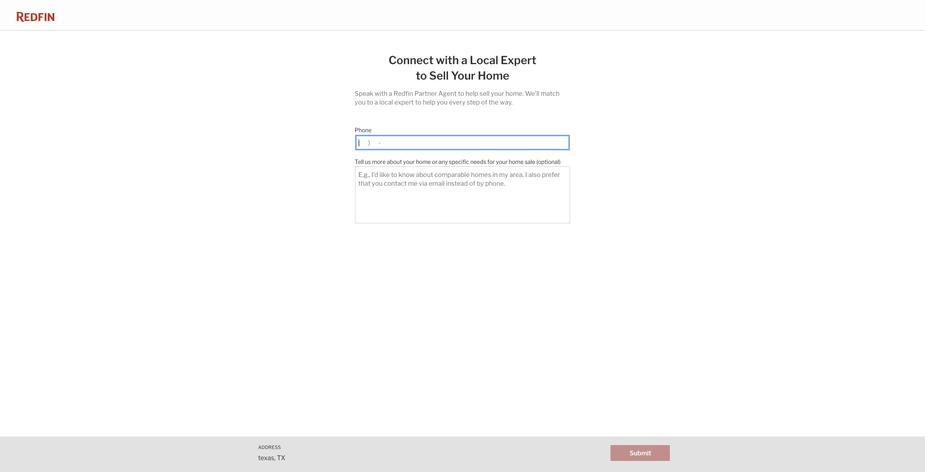 Task type: describe. For each thing, give the bounding box(es) containing it.
your right for
[[496, 159, 508, 165]]

redfin
[[394, 90, 413, 98]]

with for connect
[[436, 54, 459, 67]]

tx
[[277, 455, 286, 462]]

step
[[467, 99, 480, 106]]

to down partner on the left top of page
[[415, 99, 422, 106]]

speak
[[355, 90, 374, 98]]

2 you from the left
[[437, 99, 448, 106]]

with for speak
[[375, 90, 388, 98]]

1 you from the left
[[355, 99, 366, 106]]

connect
[[389, 54, 434, 67]]

speak with a redfin partner agent to help sell your home. we'll match you to a local expert to help you every step of the way.
[[355, 90, 560, 106]]

any
[[439, 159, 448, 165]]

to up the every
[[458, 90, 465, 98]]

agent
[[439, 90, 457, 98]]

match
[[541, 90, 560, 98]]

2 vertical spatial a
[[375, 99, 378, 106]]

way.
[[500, 99, 513, 106]]

tell
[[355, 159, 364, 165]]

1 home from the left
[[416, 159, 431, 165]]

expert
[[395, 99, 414, 106]]

submit button
[[611, 445, 671, 461]]

to down speak
[[367, 99, 373, 106]]

more
[[372, 159, 386, 165]]

tell us more about your home or any specific needs for your home sale (optional) element
[[355, 155, 566, 167]]

every
[[449, 99, 466, 106]]

submit
[[630, 450, 652, 457]]

for
[[488, 159, 495, 165]]

Phone telephone field
[[359, 139, 567, 147]]

specific
[[449, 159, 470, 165]]

phone
[[355, 127, 372, 134]]



Task type: locate. For each thing, give the bounding box(es) containing it.
to
[[416, 69, 427, 82], [458, 90, 465, 98], [367, 99, 373, 106], [415, 99, 422, 106]]

we'll
[[526, 90, 540, 98]]

a up local
[[389, 90, 393, 98]]

2 home from the left
[[509, 159, 524, 165]]

with
[[436, 54, 459, 67], [375, 90, 388, 98]]

to left 'sell'
[[416, 69, 427, 82]]

you
[[355, 99, 366, 106], [437, 99, 448, 106]]

home left sale
[[509, 159, 524, 165]]

your up the the
[[491, 90, 505, 98]]

1 horizontal spatial you
[[437, 99, 448, 106]]

1 horizontal spatial with
[[436, 54, 459, 67]]

Tell us more about your home or any specific needs for your home sale (optional) text field
[[359, 171, 567, 197]]

help
[[466, 90, 479, 98], [423, 99, 436, 106]]

connect with a local expert to sell your home
[[389, 54, 537, 82]]

the
[[489, 99, 499, 106]]

your
[[451, 69, 476, 82]]

address
[[258, 445, 281, 451]]

with inside speak with a redfin partner agent to help sell your home. we'll match you to a local expert to help you every step of the way.
[[375, 90, 388, 98]]

0 horizontal spatial with
[[375, 90, 388, 98]]

us
[[365, 159, 371, 165]]

1 horizontal spatial help
[[466, 90, 479, 98]]

0 horizontal spatial a
[[375, 99, 378, 106]]

1 vertical spatial a
[[389, 90, 393, 98]]

help down partner on the left top of page
[[423, 99, 436, 106]]

help up step
[[466, 90, 479, 98]]

tell us more about your home or any specific needs for your home sale (optional)
[[355, 159, 561, 165]]

your
[[491, 90, 505, 98], [403, 159, 415, 165], [496, 159, 508, 165]]

home.
[[506, 90, 524, 98]]

with inside connect with a local expert to sell your home
[[436, 54, 459, 67]]

a
[[462, 54, 468, 67], [389, 90, 393, 98], [375, 99, 378, 106]]

a for redfin
[[389, 90, 393, 98]]

0 horizontal spatial help
[[423, 99, 436, 106]]

home
[[416, 159, 431, 165], [509, 159, 524, 165]]

sell
[[480, 90, 490, 98]]

a inside connect with a local expert to sell your home
[[462, 54, 468, 67]]

or
[[432, 159, 438, 165]]

0 vertical spatial help
[[466, 90, 479, 98]]

local
[[470, 54, 499, 67]]

phone. required field. element
[[355, 123, 567, 135]]

home left or
[[416, 159, 431, 165]]

sell
[[430, 69, 449, 82]]

a up your
[[462, 54, 468, 67]]

with up 'sell'
[[436, 54, 459, 67]]

you down speak
[[355, 99, 366, 106]]

your inside speak with a redfin partner agent to help sell your home. we'll match you to a local expert to help you every step of the way.
[[491, 90, 505, 98]]

texas,
[[258, 455, 276, 462]]

0 vertical spatial a
[[462, 54, 468, 67]]

to inside connect with a local expert to sell your home
[[416, 69, 427, 82]]

a left local
[[375, 99, 378, 106]]

texas, tx
[[258, 455, 286, 462]]

home
[[478, 69, 510, 82]]

2 horizontal spatial a
[[462, 54, 468, 67]]

a for local
[[462, 54, 468, 67]]

1 horizontal spatial a
[[389, 90, 393, 98]]

of
[[482, 99, 488, 106]]

0 horizontal spatial you
[[355, 99, 366, 106]]

sale
[[525, 159, 536, 165]]

local
[[380, 99, 393, 106]]

1 vertical spatial help
[[423, 99, 436, 106]]

about
[[387, 159, 402, 165]]

1 vertical spatial with
[[375, 90, 388, 98]]

(optional)
[[537, 159, 561, 165]]

with up local
[[375, 90, 388, 98]]

needs
[[471, 159, 487, 165]]

your right about
[[403, 159, 415, 165]]

0 vertical spatial with
[[436, 54, 459, 67]]

1 horizontal spatial home
[[509, 159, 524, 165]]

you down agent at the top left of page
[[437, 99, 448, 106]]

partner
[[415, 90, 437, 98]]

0 horizontal spatial home
[[416, 159, 431, 165]]

expert
[[501, 54, 537, 67]]



Task type: vqa. For each thing, say whether or not it's contained in the screenshot.
Search smarter
no



